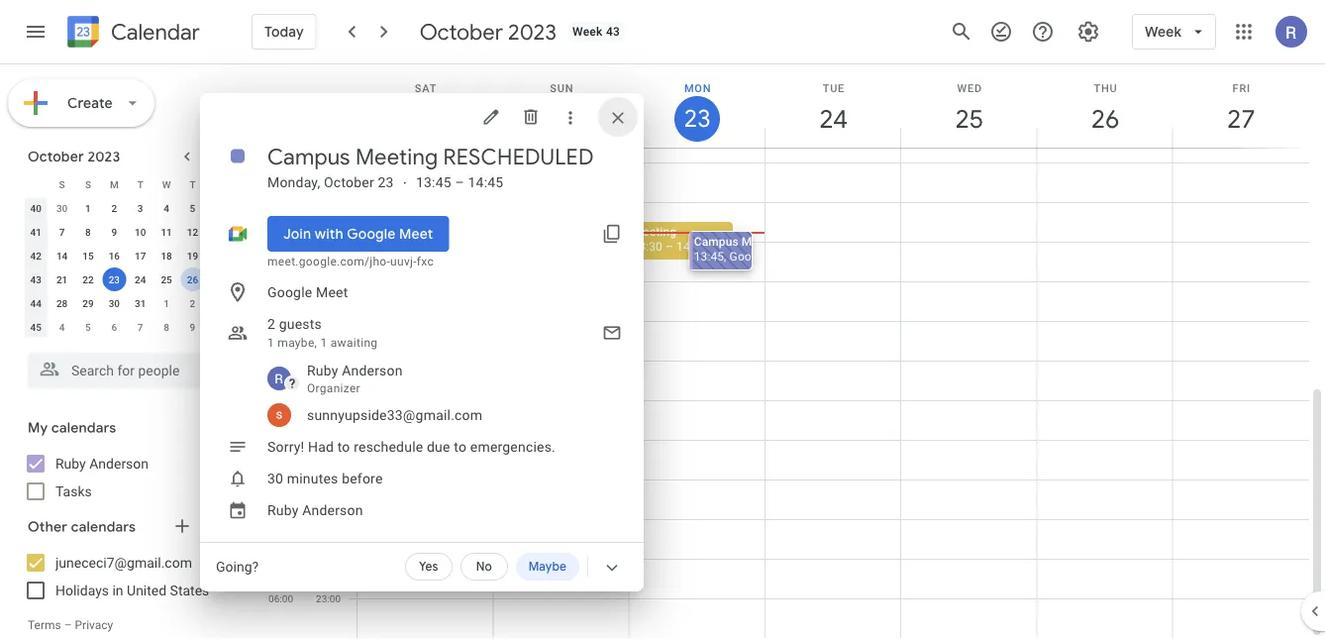 Task type: vqa. For each thing, say whether or not it's contained in the screenshot.


Task type: describe. For each thing, give the bounding box(es) containing it.
row containing s
[[23, 172, 232, 196]]

sat
[[415, 82, 437, 94]]

1 horizontal spatial 5
[[190, 202, 195, 214]]

14 element
[[50, 244, 74, 268]]

26 cell
[[180, 268, 206, 291]]

24 element
[[128, 268, 152, 291]]

meeting 13:30 – 14:30
[[633, 224, 707, 253]]

privacy link
[[75, 618, 113, 632]]

19
[[187, 250, 198, 262]]

0 vertical spatial 4
[[164, 202, 169, 214]]

other calendars
[[28, 518, 136, 536]]

1 horizontal spatial 2
[[190, 297, 195, 309]]

27 element
[[207, 268, 231, 291]]

0 horizontal spatial 23:00
[[269, 315, 293, 327]]

1 s from the left
[[59, 178, 65, 190]]

1 vertical spatial 21:00
[[316, 513, 341, 525]]

november 2 element
[[181, 291, 205, 315]]

41
[[30, 226, 41, 238]]

28
[[56, 297, 68, 309]]

06:00
[[269, 592, 293, 604]]

sunnyupside33@gmail.com
[[307, 407, 483, 423]]

fri
[[1233, 82, 1251, 94]]

had
[[308, 438, 334, 455]]

main drawer image
[[24, 20, 48, 44]]

26 column header
[[1037, 64, 1174, 148]]

states
[[170, 582, 209, 598]]

create button
[[8, 79, 154, 127]]

16:00
[[316, 315, 341, 327]]

rescheduled for campus meeting rescheduled monday, october 23 ⋅ 13:45 – 14:45
[[443, 143, 594, 170]]

0 vertical spatial 2
[[111, 202, 117, 214]]

row containing 42
[[23, 244, 232, 268]]

0 vertical spatial meet
[[399, 225, 433, 243]]

row group inside october 2023 "grid"
[[23, 196, 232, 339]]

row containing 45
[[23, 315, 232, 339]]

Search for people text field
[[40, 353, 214, 388]]

1 vertical spatial 9
[[190, 321, 195, 333]]

23 inside mon 23
[[683, 103, 710, 134]]

november 3 element
[[207, 291, 231, 315]]

add other calendars image
[[172, 516, 192, 536]]

0 vertical spatial 21:00
[[269, 236, 293, 248]]

43 inside "row"
[[30, 273, 41, 285]]

11 element
[[155, 220, 178, 244]]

ruby anderson organizer
[[307, 362, 403, 395]]

1 up 00:00
[[268, 336, 274, 350]]

calendar element
[[63, 12, 200, 55]]

no button
[[460, 553, 508, 581]]

terms
[[28, 618, 61, 632]]

13 element
[[207, 220, 231, 244]]

25 column header
[[901, 64, 1038, 148]]

calendar
[[111, 18, 200, 46]]

15 element
[[76, 244, 100, 268]]

13:45 ,
[[694, 249, 730, 263]]

campus for campus meeting rescheduled monday, october 23 ⋅ 13:45 – 14:45
[[268, 143, 350, 170]]

26 link
[[1083, 96, 1129, 142]]

meet.google.com/jho-
[[268, 255, 390, 269]]

25 link
[[947, 96, 993, 142]]

today button
[[252, 8, 317, 55]]

minutes
[[287, 470, 338, 486]]

emergencies.
[[470, 438, 556, 455]]

13
[[213, 226, 224, 238]]

19 element
[[181, 244, 205, 268]]

m
[[110, 178, 119, 190]]

holidays
[[55, 582, 109, 598]]

26 inside "column header"
[[1090, 103, 1119, 135]]

w
[[162, 178, 171, 190]]

00:00
[[269, 355, 293, 367]]

23 link
[[675, 96, 721, 142]]

23 inside campus meeting rescheduled monday, october 23 ⋅ 13:45 – 14:45
[[378, 174, 394, 190]]

yes
[[419, 559, 438, 574]]

23 cell
[[101, 268, 127, 291]]

november 10 element
[[207, 315, 231, 339]]

calendars for my calendars
[[51, 419, 116, 437]]

0 horizontal spatial –
[[64, 618, 72, 632]]

14:00
[[316, 236, 341, 248]]

45
[[30, 321, 41, 333]]

22:00
[[269, 275, 293, 287]]

campus meeting rescheduled
[[694, 234, 871, 248]]

september 30 element
[[50, 196, 74, 220]]

united
[[127, 582, 167, 598]]

today
[[265, 23, 304, 41]]

21 element
[[50, 268, 74, 291]]

other calendars list
[[4, 547, 246, 606]]

october 2023 grid
[[19, 172, 232, 339]]

1 horizontal spatial 23:00
[[316, 592, 341, 604]]

12 element
[[181, 220, 205, 244]]

google meet button
[[200, 276, 644, 308]]

meeting inside meeting 13:30 – 14:30
[[633, 224, 677, 238]]

november 4 element
[[50, 315, 74, 339]]

0 vertical spatial october
[[420, 18, 503, 46]]

18 element
[[155, 244, 178, 268]]

my calendars button
[[4, 412, 246, 444]]

meet.google.com/jho-uuvj-fxc
[[268, 255, 434, 269]]

25 element
[[155, 268, 178, 291]]

week for week
[[1145, 23, 1182, 41]]

6
[[111, 321, 117, 333]]

november 7 element
[[128, 315, 152, 339]]

meeting for campus meeting rescheduled monday, october 23 ⋅ 13:45 – 14:45
[[356, 143, 438, 170]]

3
[[138, 202, 143, 214]]

november 6 element
[[102, 315, 126, 339]]

0 vertical spatial 8
[[85, 226, 91, 238]]

0 vertical spatial 2023
[[508, 18, 557, 46]]

31
[[135, 297, 146, 309]]

1 horizontal spatial google
[[347, 225, 396, 243]]

anderson inside ruby anderson organizer
[[342, 362, 403, 378]]

1 horizontal spatial 43
[[606, 25, 620, 39]]

google inside "button"
[[268, 284, 312, 300]]

other calendars button
[[4, 511, 246, 543]]

22
[[82, 273, 94, 285]]

in
[[112, 582, 123, 598]]

my calendars list
[[4, 448, 246, 507]]

– inside campus meeting rescheduled monday, october 23 ⋅ 13:45 – 14:45
[[455, 174, 465, 190]]

22 element
[[76, 268, 100, 291]]

01:00
[[269, 394, 293, 406]]

campus for campus meeting rescheduled
[[694, 234, 739, 248]]

week 43
[[573, 25, 620, 39]]

04:00
[[269, 513, 293, 525]]

23 column header
[[629, 64, 766, 148]]

1 horizontal spatial october 2023
[[420, 18, 557, 46]]

24 column header
[[765, 64, 902, 148]]

delete event image
[[521, 107, 541, 127]]

my calendars
[[28, 419, 116, 437]]

2 to from the left
[[454, 438, 467, 455]]

with
[[315, 225, 344, 243]]

16 element
[[102, 244, 126, 268]]

no
[[476, 559, 492, 574]]

ruby inside my calendars list
[[55, 455, 86, 472]]

25 inside wed 25
[[954, 103, 983, 135]]

sun
[[550, 82, 574, 94]]

join
[[283, 225, 311, 243]]

29 element
[[76, 291, 100, 315]]

– inside meeting 13:30 – 14:30
[[666, 239, 674, 253]]

42
[[30, 250, 41, 262]]

1 horizontal spatial ruby
[[268, 502, 299, 518]]

sun column header
[[493, 64, 630, 148]]

mon
[[685, 82, 712, 94]]

1 vertical spatial 8
[[164, 321, 169, 333]]

1 horizontal spatial ruby anderson
[[268, 502, 363, 518]]

other
[[28, 518, 68, 536]]

30 for september 30 element
[[56, 202, 68, 214]]

17
[[135, 250, 146, 262]]

30 minutes before
[[268, 470, 383, 486]]

due
[[427, 438, 450, 455]]

14:45
[[468, 174, 504, 190]]

meeting for campus meeting rescheduled
[[742, 234, 786, 248]]

1 up "17:00"
[[320, 336, 327, 350]]

row containing 44
[[23, 291, 232, 315]]

20:00
[[316, 474, 341, 485]]

show additional actions image
[[602, 558, 622, 578]]

1 down 25 element
[[164, 297, 169, 309]]



Task type: locate. For each thing, give the bounding box(es) containing it.
13:45 inside grid
[[694, 249, 724, 263]]

calendar heading
[[107, 18, 200, 46]]

1 vertical spatial ruby anderson
[[268, 502, 363, 518]]

guests
[[279, 316, 322, 332]]

26 down thu
[[1090, 103, 1119, 135]]

17 element
[[128, 244, 152, 268]]

2 horizontal spatial 2
[[268, 316, 276, 332]]

1 horizontal spatial s
[[85, 178, 91, 190]]

uuvj-
[[390, 255, 417, 269]]

2023 up m
[[88, 148, 120, 165]]

1 t from the left
[[137, 178, 143, 190]]

23:00 up maybe,
[[269, 315, 293, 327]]

13:45 right 13:30 in the top of the page
[[694, 249, 724, 263]]

1 horizontal spatial 30
[[109, 297, 120, 309]]

15:00
[[316, 275, 341, 287]]

meeting up the ⋅
[[356, 143, 438, 170]]

settings menu image
[[1077, 20, 1101, 44]]

25
[[954, 103, 983, 135], [161, 273, 172, 285]]

wed 25
[[954, 82, 983, 135]]

– left 14:45
[[455, 174, 465, 190]]

1 horizontal spatial –
[[455, 174, 465, 190]]

rescheduled inside campus meeting rescheduled monday, october 23 ⋅ 13:45 – 14:45
[[443, 143, 594, 170]]

0 horizontal spatial 8
[[85, 226, 91, 238]]

1 horizontal spatial 21:00
[[316, 513, 341, 525]]

1 vertical spatial google
[[268, 284, 312, 300]]

guests tree
[[192, 358, 644, 431]]

30 right '40'
[[56, 202, 68, 214]]

9
[[111, 226, 117, 238], [190, 321, 195, 333]]

–
[[455, 174, 465, 190], [666, 239, 674, 253], [64, 618, 72, 632]]

24 inside "row"
[[135, 273, 146, 285]]

google up meet.google.com/jho-uuvj-fxc
[[347, 225, 396, 243]]

2 guests 1 maybe, 1 awaiting
[[268, 316, 378, 350]]

0 horizontal spatial campus
[[268, 143, 350, 170]]

2 vertical spatial 2
[[268, 316, 276, 332]]

0 vertical spatial 24
[[818, 103, 847, 135]]

0 horizontal spatial to
[[338, 438, 350, 455]]

27 column header
[[1173, 64, 1310, 148]]

0 vertical spatial 23:00
[[269, 315, 293, 327]]

4 inside 'element'
[[59, 321, 65, 333]]

to right had
[[338, 438, 350, 455]]

43
[[606, 25, 620, 39], [30, 273, 41, 285]]

4 row from the top
[[23, 244, 232, 268]]

15
[[82, 250, 94, 262]]

ruby
[[307, 362, 338, 378], [55, 455, 86, 472], [268, 502, 299, 518]]

ruby anderson up the tasks
[[55, 455, 149, 472]]

2 horizontal spatial 30
[[268, 470, 283, 486]]

0 horizontal spatial 2
[[111, 202, 117, 214]]

21:00 down 20:00
[[316, 513, 341, 525]]

5 inside november 5 element
[[85, 321, 91, 333]]

join with google meet
[[283, 225, 433, 243]]

meeting inside campus meeting rescheduled monday, october 23 ⋅ 13:45 – 14:45
[[356, 143, 438, 170]]

google up 'guests'
[[268, 284, 312, 300]]

23 down 16
[[109, 273, 120, 285]]

1 vertical spatial anderson
[[89, 455, 149, 472]]

21:00 up 22:00
[[269, 236, 293, 248]]

0 horizontal spatial ruby anderson
[[55, 455, 149, 472]]

0 horizontal spatial google
[[268, 284, 312, 300]]

thu
[[1094, 82, 1118, 94]]

campus up 13:45 ,
[[694, 234, 739, 248]]

27
[[1226, 103, 1255, 135]]

2 vertical spatial 23
[[109, 273, 120, 285]]

1 vertical spatial rescheduled
[[789, 234, 871, 248]]

week up sun
[[573, 25, 603, 39]]

2 horizontal spatial –
[[666, 239, 674, 253]]

1 horizontal spatial 24
[[818, 103, 847, 135]]

campus inside campus meeting rescheduled monday, october 23 ⋅ 13:45 – 14:45
[[268, 143, 350, 170]]

monday,
[[268, 174, 320, 190]]

sat column header
[[357, 64, 494, 148]]

create
[[67, 94, 113, 112]]

my
[[28, 419, 48, 437]]

25 down 18
[[161, 273, 172, 285]]

week right settings menu image at the right
[[1145, 23, 1182, 41]]

17:00
[[316, 355, 341, 367]]

8 down november 1 element
[[164, 321, 169, 333]]

1 right september 30 element
[[85, 202, 91, 214]]

week for week 43
[[573, 25, 603, 39]]

1 vertical spatial campus
[[694, 234, 739, 248]]

before
[[342, 470, 383, 486]]

privacy
[[75, 618, 113, 632]]

13:30
[[633, 239, 663, 253]]

7 row from the top
[[23, 315, 232, 339]]

2 vertical spatial 30
[[268, 470, 283, 486]]

meeting
[[356, 143, 438, 170], [633, 224, 677, 238], [742, 234, 786, 248]]

02:00
[[269, 434, 293, 446]]

anderson down the my calendars dropdown button
[[89, 455, 149, 472]]

awaiting
[[331, 336, 378, 350]]

rescheduled for campus meeting rescheduled
[[789, 234, 871, 248]]

– left 14:30 at right top
[[666, 239, 674, 253]]

29
[[82, 297, 94, 309]]

1 vertical spatial 24
[[135, 273, 146, 285]]

meeting right 14:30 at right top
[[742, 234, 786, 248]]

None search field
[[0, 345, 246, 388]]

meet inside "button"
[[316, 284, 348, 300]]

9 down the november 2 element
[[190, 321, 195, 333]]

23
[[683, 103, 710, 134], [378, 174, 394, 190], [109, 273, 120, 285]]

ruby inside ruby anderson organizer
[[307, 362, 338, 378]]

20 element
[[207, 244, 231, 268]]

5
[[190, 202, 195, 214], [85, 321, 91, 333]]

2 left 'guests'
[[268, 316, 276, 332]]

yes button
[[405, 553, 453, 581]]

maybe
[[529, 559, 567, 574]]

sorry! had to reschedule due to emergencies.
[[268, 438, 556, 455]]

0 vertical spatial 43
[[606, 25, 620, 39]]

t up 3 at left top
[[137, 178, 143, 190]]

to
[[338, 438, 350, 455], [454, 438, 467, 455]]

1 vertical spatial 2023
[[88, 148, 120, 165]]

junececi7@gmail.com
[[55, 554, 192, 571]]

fxc
[[417, 255, 434, 269]]

5 up 12 element
[[190, 202, 195, 214]]

30 for 30 element
[[109, 297, 120, 309]]

november 9 element
[[181, 315, 205, 339]]

5 row from the top
[[23, 268, 232, 291]]

0 horizontal spatial ruby
[[55, 455, 86, 472]]

calendars right my
[[51, 419, 116, 437]]

2 horizontal spatial ruby
[[307, 362, 338, 378]]

0 vertical spatial 30
[[56, 202, 68, 214]]

2 t from the left
[[190, 178, 196, 190]]

row containing 41
[[23, 220, 232, 244]]

0 horizontal spatial meeting
[[356, 143, 438, 170]]

wed
[[958, 82, 983, 94]]

31 element
[[128, 291, 152, 315]]

0 horizontal spatial october 2023
[[28, 148, 120, 165]]

0 vertical spatial 13:45
[[416, 174, 452, 190]]

0 horizontal spatial 23
[[109, 273, 120, 285]]

november 8 element
[[155, 315, 178, 339]]

0 horizontal spatial 25
[[161, 273, 172, 285]]

2 inside 2 guests 1 maybe, 1 awaiting
[[268, 316, 276, 332]]

thu 26
[[1090, 82, 1119, 135]]

0 horizontal spatial 43
[[30, 273, 41, 285]]

1 vertical spatial 5
[[85, 321, 91, 333]]

week inside dropdown button
[[1145, 23, 1182, 41]]

google meet
[[268, 284, 348, 300]]

calendars up junececi7@gmail.com
[[71, 518, 136, 536]]

brunch button
[[357, 172, 480, 289]]

0 horizontal spatial 4
[[59, 321, 65, 333]]

1 vertical spatial 13:45
[[694, 249, 724, 263]]

– right "terms" link
[[64, 618, 72, 632]]

2 down m
[[111, 202, 117, 214]]

11
[[161, 226, 172, 238]]

ruby up organizer
[[307, 362, 338, 378]]

october up sat
[[420, 18, 503, 46]]

2 horizontal spatial october
[[420, 18, 503, 46]]

24 down "tue" on the right
[[818, 103, 847, 135]]

0 vertical spatial rescheduled
[[443, 143, 594, 170]]

0 vertical spatial –
[[455, 174, 465, 190]]

1 vertical spatial 2
[[190, 297, 195, 309]]

13:45
[[416, 174, 452, 190], [694, 249, 724, 263]]

tue 24
[[818, 82, 847, 135]]

24 inside column header
[[818, 103, 847, 135]]

2 vertical spatial ruby
[[268, 502, 299, 518]]

1 horizontal spatial 8
[[164, 321, 169, 333]]

23, today element
[[102, 268, 126, 291]]

19:00 up monday,
[[269, 157, 293, 168]]

anderson down 20:00
[[302, 502, 363, 518]]

sunnyupside33@gmail.com tree item
[[240, 399, 644, 431]]

26 inside 'cell'
[[187, 273, 198, 285]]

5 down 29 element
[[85, 321, 91, 333]]

25 down wed
[[954, 103, 983, 135]]

0 horizontal spatial 30
[[56, 202, 68, 214]]

0 horizontal spatial 13:45
[[416, 174, 452, 190]]

0 horizontal spatial 24
[[135, 273, 146, 285]]

43 up sun column header
[[606, 25, 620, 39]]

campus meeting rescheduled heading
[[268, 143, 594, 170]]

s up september 30 element
[[59, 178, 65, 190]]

1 horizontal spatial 25
[[954, 103, 983, 135]]

tasks
[[55, 483, 92, 499]]

1 horizontal spatial to
[[454, 438, 467, 455]]

grid
[[254, 64, 1326, 639]]

0 vertical spatial 7
[[59, 226, 65, 238]]

sorry!
[[268, 438, 304, 455]]

anderson inside my calendars list
[[89, 455, 149, 472]]

0 vertical spatial 9
[[111, 226, 117, 238]]

14:30
[[677, 239, 707, 253]]

24
[[818, 103, 847, 135], [135, 273, 146, 285]]

21
[[56, 273, 68, 285]]

maybe,
[[278, 336, 317, 350]]

campus meeting rescheduled monday, october 23 ⋅ 13:45 – 14:45
[[268, 143, 594, 190]]

30 down sorry!
[[268, 470, 283, 486]]

40
[[30, 202, 41, 214]]

calendars for other calendars
[[71, 518, 136, 536]]

meeting up 13:30 in the top of the page
[[633, 224, 677, 238]]

26 element
[[181, 268, 205, 291]]

october 2023 up sat
[[420, 18, 557, 46]]

to right the due
[[454, 438, 467, 455]]

44
[[30, 297, 41, 309]]

october 2023
[[420, 18, 557, 46], [28, 148, 120, 165]]

row
[[23, 172, 232, 196], [23, 196, 232, 220], [23, 220, 232, 244], [23, 244, 232, 268], [23, 268, 232, 291], [23, 291, 232, 315], [23, 315, 232, 339]]

0 horizontal spatial week
[[573, 25, 603, 39]]

2023 up sun
[[508, 18, 557, 46]]

23 inside 23, today element
[[109, 273, 120, 285]]

0 horizontal spatial meet
[[316, 284, 348, 300]]

ruby down 03:00
[[268, 502, 299, 518]]

1 vertical spatial 23:00
[[316, 592, 341, 604]]

1 horizontal spatial campus
[[694, 234, 739, 248]]

21:00
[[269, 236, 293, 248], [316, 513, 341, 525]]

october inside campus meeting rescheduled monday, october 23 ⋅ 13:45 – 14:45
[[324, 174, 374, 190]]

9 up 16 element
[[111, 226, 117, 238]]

1 vertical spatial 25
[[161, 273, 172, 285]]

1 vertical spatial 7
[[138, 321, 143, 333]]

4 down 28 'element'
[[59, 321, 65, 333]]

meet up 16:00
[[316, 284, 348, 300]]

2 vertical spatial anderson
[[302, 502, 363, 518]]

grid containing 24
[[254, 64, 1326, 639]]

1 vertical spatial –
[[666, 239, 674, 253]]

1 horizontal spatial meeting
[[633, 224, 677, 238]]

19:00 up 30 minutes before
[[316, 434, 341, 446]]

7 up 14 element
[[59, 226, 65, 238]]

8 up 15 element
[[85, 226, 91, 238]]

s left m
[[85, 178, 91, 190]]

1 row from the top
[[23, 172, 232, 196]]

30 element
[[102, 291, 126, 315]]

0 vertical spatial campus
[[268, 143, 350, 170]]

2 up november 9 element
[[190, 297, 195, 309]]

2023
[[508, 18, 557, 46], [88, 148, 120, 165]]

30
[[56, 202, 68, 214], [109, 297, 120, 309], [268, 470, 283, 486]]

23:00
[[269, 315, 293, 327], [316, 592, 341, 604]]

week button
[[1133, 8, 1217, 55]]

ruby anderson inside my calendars list
[[55, 455, 149, 472]]

0 horizontal spatial 26
[[187, 273, 198, 285]]

1 to from the left
[[338, 438, 350, 455]]

ruby up the tasks
[[55, 455, 86, 472]]

1 horizontal spatial october
[[324, 174, 374, 190]]

23 left the ⋅
[[378, 174, 394, 190]]

november 5 element
[[76, 315, 100, 339]]

october
[[420, 18, 503, 46], [28, 148, 84, 165], [324, 174, 374, 190]]

2 row from the top
[[23, 196, 232, 220]]

1 vertical spatial 19:00
[[316, 434, 341, 446]]

1 horizontal spatial 13:45
[[694, 249, 724, 263]]

8
[[85, 226, 91, 238], [164, 321, 169, 333]]

campus up monday,
[[268, 143, 350, 170]]

terms – privacy
[[28, 618, 113, 632]]

03:00
[[269, 474, 293, 485]]

row containing 43
[[23, 268, 232, 291]]

terms link
[[28, 618, 61, 632]]

0 vertical spatial 5
[[190, 202, 195, 214]]

12
[[187, 226, 198, 238]]

28 element
[[50, 291, 74, 315]]

ruby anderson down minutes
[[268, 502, 363, 518]]

14
[[56, 250, 68, 262]]

7
[[59, 226, 65, 238], [138, 321, 143, 333]]

going?
[[216, 559, 259, 575]]

anderson down 'awaiting'
[[342, 362, 403, 378]]

6 row from the top
[[23, 291, 232, 315]]

30 for 30 minutes before
[[268, 470, 283, 486]]

13:45 down the campus meeting rescheduled heading
[[416, 174, 452, 190]]

row group containing 40
[[23, 196, 232, 339]]

0 vertical spatial 23
[[683, 103, 710, 134]]

1 horizontal spatial 23
[[378, 174, 394, 190]]

27 link
[[1219, 96, 1265, 142]]

2 s from the left
[[85, 178, 91, 190]]

t right w
[[190, 178, 196, 190]]

10 element
[[128, 220, 152, 244]]

join with google meet link
[[268, 216, 449, 252]]

0 vertical spatial ruby
[[307, 362, 338, 378]]

⋅
[[402, 174, 408, 190]]

3 row from the top
[[23, 220, 232, 244]]

0 horizontal spatial 7
[[59, 226, 65, 238]]

october 2023 up m
[[28, 148, 120, 165]]

october up september 30 element
[[28, 148, 84, 165]]

18:00
[[316, 394, 341, 406]]

november 1 element
[[155, 291, 178, 315]]

2 vertical spatial –
[[64, 618, 72, 632]]

ruby anderson
[[55, 455, 149, 472], [268, 502, 363, 518]]

s
[[59, 178, 65, 190], [85, 178, 91, 190]]

23:00 right 06:00
[[316, 592, 341, 604]]

1 vertical spatial october 2023
[[28, 148, 120, 165]]

calendars inside dropdown button
[[71, 518, 136, 536]]

maybe button
[[516, 553, 580, 581]]

43 down 42
[[30, 273, 41, 285]]

1 horizontal spatial t
[[190, 178, 196, 190]]

ruby anderson, maybe attending, organizer tree item
[[240, 358, 644, 399]]

1 vertical spatial meet
[[316, 284, 348, 300]]

october down 12:00
[[324, 174, 374, 190]]

1 horizontal spatial 19:00
[[316, 434, 341, 446]]

4 up 11 element
[[164, 202, 169, 214]]

rescheduled
[[443, 143, 594, 170], [789, 234, 871, 248]]

0 horizontal spatial rescheduled
[[443, 143, 594, 170]]

30 up 6
[[109, 297, 120, 309]]

calendars
[[51, 419, 116, 437], [71, 518, 136, 536]]

13:45 inside campus meeting rescheduled monday, october 23 ⋅ 13:45 – 14:45
[[416, 174, 452, 190]]

1 horizontal spatial 9
[[190, 321, 195, 333]]

1 horizontal spatial 2023
[[508, 18, 557, 46]]

23 down mon
[[683, 103, 710, 134]]

0 horizontal spatial 21:00
[[269, 236, 293, 248]]

0 horizontal spatial 2023
[[88, 148, 120, 165]]

2 horizontal spatial 23
[[683, 103, 710, 134]]

24 down 17
[[135, 273, 146, 285]]

7 down "31" element
[[138, 321, 143, 333]]

1 vertical spatial october
[[28, 148, 84, 165]]

holidays in united states
[[55, 582, 209, 598]]

0 vertical spatial 19:00
[[269, 157, 293, 168]]

organizer
[[307, 381, 361, 395]]

calendars inside dropdown button
[[51, 419, 116, 437]]

0 vertical spatial 26
[[1090, 103, 1119, 135]]

26 down 19 at the left of the page
[[187, 273, 198, 285]]

1 vertical spatial 23
[[378, 174, 394, 190]]

0 horizontal spatial 9
[[111, 226, 117, 238]]

1 horizontal spatial rescheduled
[[789, 234, 871, 248]]

18
[[161, 250, 172, 262]]

tue
[[823, 82, 845, 94]]

row containing 40
[[23, 196, 232, 220]]

25 inside "row"
[[161, 273, 172, 285]]

1 horizontal spatial week
[[1145, 23, 1182, 41]]

row group
[[23, 196, 232, 339]]

1 vertical spatial 26
[[187, 273, 198, 285]]

meet up fxc
[[399, 225, 433, 243]]

10
[[135, 226, 146, 238]]



